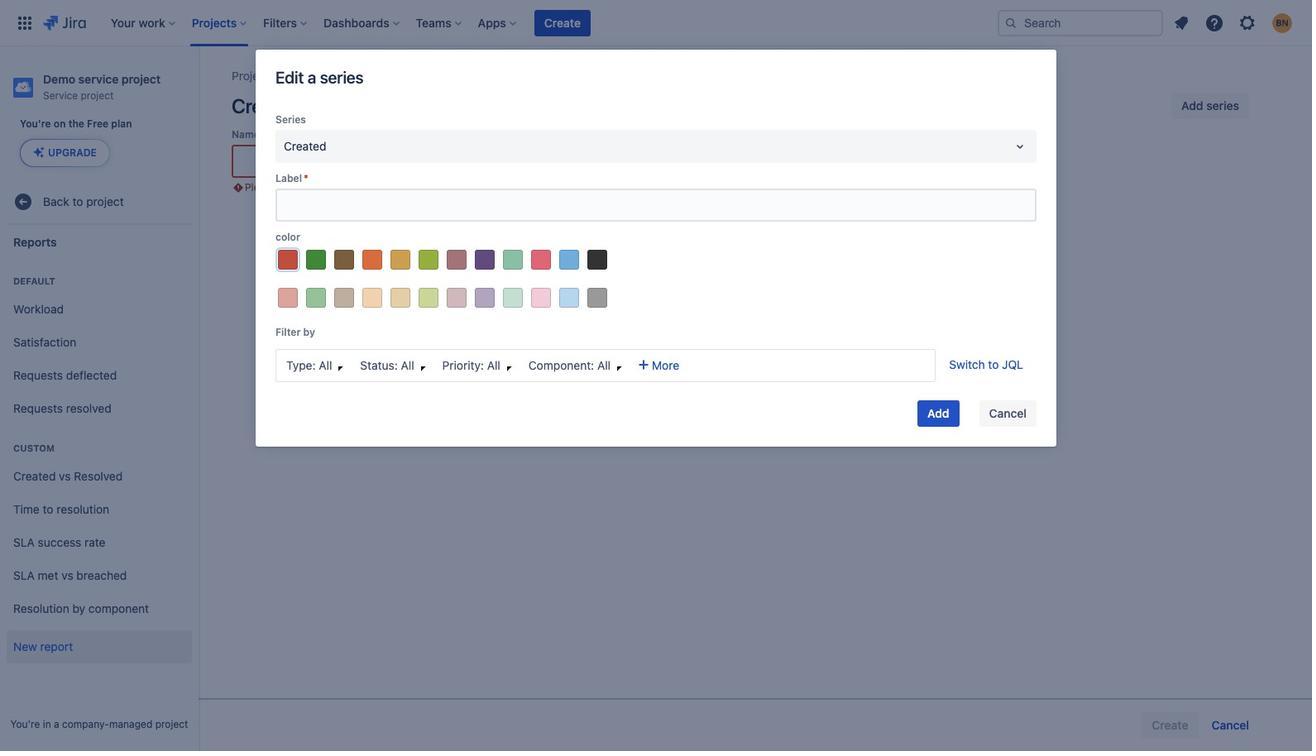 Task type: describe. For each thing, give the bounding box(es) containing it.
priority: all
[[442, 358, 500, 372]]

0 horizontal spatial a
[[54, 718, 59, 731]]

requests for requests resolved
[[13, 401, 63, 415]]

free
[[87, 117, 109, 130]]

all for status: all
[[401, 358, 414, 372]]

priority:
[[442, 358, 484, 372]]

resolution
[[13, 601, 69, 615]]

dark olive green image
[[419, 250, 438, 270]]

edit
[[276, 68, 304, 87]]

open image
[[1010, 137, 1030, 156]]

created for created
[[284, 139, 326, 153]]

light green image
[[306, 288, 326, 308]]

new
[[13, 639, 37, 653]]

default
[[13, 276, 55, 286]]

light red image
[[278, 288, 298, 308]]

the
[[68, 117, 84, 130]]

component
[[88, 601, 149, 615]]

light pink image
[[531, 288, 551, 308]]

dark orange image
[[362, 250, 382, 270]]

new report group
[[7, 625, 192, 668]]

to for jql
[[988, 357, 999, 371]]

light yellow image
[[391, 288, 410, 308]]

you're in a company-managed project
[[10, 718, 188, 731]]

new report link
[[7, 630, 192, 664]]

light teal image
[[503, 288, 523, 308]]

resolved
[[74, 469, 123, 483]]

to for resolution
[[43, 502, 53, 516]]

please
[[245, 181, 276, 194]]

please give this report a name
[[245, 181, 386, 194]]

requests resolved link
[[7, 392, 192, 425]]

1 vertical spatial a
[[352, 181, 358, 194]]

upgrade
[[48, 146, 97, 159]]

on
[[54, 117, 66, 130]]

all for priority: all
[[487, 358, 500, 372]]

company-
[[62, 718, 109, 731]]

dark yellow image
[[391, 250, 410, 270]]

requests resolved
[[13, 401, 111, 415]]

success
[[38, 535, 81, 549]]

status: all
[[360, 358, 414, 372]]

create banner
[[0, 0, 1312, 46]]

back to project link
[[7, 185, 192, 218]]

resolution
[[57, 502, 109, 516]]

to for project
[[72, 194, 83, 208]]

sla success rate link
[[7, 526, 192, 559]]

dark blue image
[[559, 250, 579, 270]]

create for create
[[544, 15, 581, 29]]

none field inside edit a series dialog
[[277, 190, 1035, 220]]

created vs resolved link
[[7, 460, 192, 493]]

default group
[[7, 258, 192, 430]]

edit a series
[[276, 68, 364, 87]]

edit a series dialog
[[256, 50, 1057, 447]]

label
[[276, 172, 302, 184]]

more
[[652, 358, 679, 372]]

component:
[[528, 358, 594, 372]]

Name field
[[233, 146, 429, 176]]

light blue image
[[559, 288, 579, 308]]

time
[[13, 502, 40, 516]]

*
[[304, 172, 308, 184]]

error image
[[232, 181, 245, 194]]

in
[[43, 718, 51, 731]]

color
[[276, 231, 300, 243]]

report for new report
[[40, 639, 73, 653]]

all for type: all
[[319, 358, 332, 372]]

jql
[[1002, 357, 1023, 371]]

add series button
[[1172, 93, 1249, 119]]

cancel inside edit a series dialog
[[989, 406, 1027, 420]]

custom
[[13, 443, 55, 453]]

workload link
[[7, 293, 192, 326]]

type:
[[286, 358, 316, 372]]

time to resolution link
[[7, 493, 192, 526]]

create report
[[232, 94, 346, 117]]

upgrade button
[[21, 140, 109, 166]]

series
[[276, 113, 306, 126]]

created for created vs resolved
[[13, 469, 56, 483]]

switch to jql link
[[949, 357, 1023, 371]]

dark red image
[[278, 250, 298, 270]]

you're on the free plan
[[20, 117, 132, 130]]

series inside dialog
[[320, 68, 364, 87]]

requests deflected link
[[7, 359, 192, 392]]

0 vertical spatial vs
[[59, 469, 71, 483]]

sla met vs breached link
[[7, 559, 192, 592]]

workload
[[13, 302, 64, 316]]

back
[[43, 194, 69, 208]]

add button
[[918, 400, 959, 427]]

dark brown image
[[334, 250, 354, 270]]

label *
[[276, 172, 308, 184]]

sla for sla met vs breached
[[13, 568, 35, 582]]

requests for requests deflected
[[13, 368, 63, 382]]

project for demo service project service project
[[121, 72, 161, 86]]

project for back to project
[[86, 194, 124, 208]]

dark purple image
[[475, 250, 495, 270]]

light purple image
[[475, 288, 495, 308]]

you're for you're in a company-managed project
[[10, 718, 40, 731]]

switch
[[949, 357, 985, 371]]

filter
[[276, 326, 301, 338]]

demo for demo service project service project
[[43, 72, 75, 86]]

requests deflected
[[13, 368, 117, 382]]



Task type: locate. For each thing, give the bounding box(es) containing it.
2 sla from the top
[[13, 568, 35, 582]]

report for create report
[[293, 94, 346, 117]]

project right "edit a series"
[[371, 69, 409, 83]]

requests
[[13, 368, 63, 382], [13, 401, 63, 415]]

1 horizontal spatial cancel button
[[1202, 712, 1259, 739]]

light orange image
[[362, 288, 382, 308]]

add inside edit a series dialog
[[928, 406, 949, 420]]

vs right met
[[61, 568, 73, 582]]

0 vertical spatial requests
[[13, 368, 63, 382]]

0 horizontal spatial demo
[[43, 72, 75, 86]]

series
[[320, 68, 364, 87], [1206, 98, 1239, 113]]

to inside edit a series dialog
[[988, 357, 999, 371]]

0 vertical spatial sla
[[13, 535, 35, 549]]

demo up create report
[[295, 69, 327, 83]]

series element
[[276, 130, 1037, 163]]

search image
[[1004, 16, 1018, 29]]

dark teal image
[[503, 250, 523, 270]]

1 vertical spatial cancel
[[1212, 718, 1249, 732]]

created down series
[[284, 139, 326, 153]]

to inside "link"
[[43, 502, 53, 516]]

project for demo service project
[[371, 69, 409, 83]]

give
[[279, 181, 298, 194]]

1 horizontal spatial by
[[303, 326, 315, 338]]

sla met vs breached
[[13, 568, 127, 582]]

sla for sla success rate
[[13, 535, 35, 549]]

demo service project link
[[295, 66, 409, 86]]

to
[[72, 194, 83, 208], [988, 357, 999, 371], [43, 502, 53, 516]]

service up free
[[78, 72, 119, 86]]

1 vertical spatial you're
[[10, 718, 40, 731]]

requests up the custom
[[13, 401, 63, 415]]

component: all
[[528, 358, 611, 372]]

2 horizontal spatial to
[[988, 357, 999, 371]]

created
[[284, 139, 326, 153], [13, 469, 56, 483]]

to right time
[[43, 502, 53, 516]]

0 vertical spatial cancel
[[989, 406, 1027, 420]]

1 vertical spatial by
[[72, 601, 85, 615]]

add for add series
[[1182, 98, 1203, 113]]

plan
[[111, 117, 132, 130]]

you're left in
[[10, 718, 40, 731]]

0 horizontal spatial cancel button
[[979, 400, 1037, 427]]

demo up service on the top left of page
[[43, 72, 75, 86]]

create button
[[534, 10, 591, 36]]

report right this
[[321, 181, 349, 194]]

1 vertical spatial sla
[[13, 568, 35, 582]]

a right edit on the left
[[307, 68, 316, 87]]

1 vertical spatial created
[[13, 469, 56, 483]]

1 horizontal spatial create
[[544, 15, 581, 29]]

you're for you're on the free plan
[[20, 117, 51, 130]]

back to project
[[43, 194, 124, 208]]

created vs resolved
[[13, 469, 123, 483]]

project right "managed"
[[155, 718, 188, 731]]

light olive green image
[[419, 288, 438, 308]]

2 all from the left
[[401, 358, 414, 372]]

dark pink image
[[531, 250, 551, 270]]

you're left on
[[20, 117, 51, 130]]

sla down time
[[13, 535, 35, 549]]

created down the custom
[[13, 469, 56, 483]]

by
[[303, 326, 315, 338], [72, 601, 85, 615]]

a right in
[[54, 718, 59, 731]]

grey image
[[587, 288, 607, 308]]

resolution by component
[[13, 601, 149, 615]]

sla
[[13, 535, 35, 549], [13, 568, 35, 582]]

create inside button
[[544, 15, 581, 29]]

project right back
[[86, 194, 124, 208]]

resolution by component link
[[7, 592, 192, 625]]

all right type:
[[319, 358, 332, 372]]

1 vertical spatial report
[[321, 181, 349, 194]]

0 vertical spatial report
[[293, 94, 346, 117]]

project up the plan
[[121, 72, 161, 86]]

service
[[330, 69, 368, 83], [78, 72, 119, 86]]

projects
[[232, 69, 275, 83]]

service right edit on the left
[[330, 69, 368, 83]]

light brown image
[[334, 288, 354, 308]]

project up free
[[81, 89, 114, 102]]

series inside button
[[1206, 98, 1239, 113]]

service
[[43, 89, 78, 102]]

projects link
[[232, 66, 275, 86]]

all for component: all
[[597, 358, 611, 372]]

sla success rate
[[13, 535, 105, 549]]

0 horizontal spatial by
[[72, 601, 85, 615]]

created inside custom group
[[13, 469, 56, 483]]

report down "edit a series"
[[293, 94, 346, 117]]

by inside resolution by component link
[[72, 601, 85, 615]]

0 horizontal spatial create
[[232, 94, 289, 117]]

demo inside demo service project service project
[[43, 72, 75, 86]]

new report
[[13, 639, 73, 653]]

report inside new report link
[[40, 639, 73, 653]]

type: all
[[286, 358, 332, 372]]

vs up time to resolution at the bottom of page
[[59, 469, 71, 483]]

by inside edit a series dialog
[[303, 326, 315, 338]]

demo service project
[[295, 69, 409, 83]]

0 vertical spatial created
[[284, 139, 326, 153]]

1 vertical spatial to
[[988, 357, 999, 371]]

2 horizontal spatial a
[[352, 181, 358, 194]]

all right status:
[[401, 358, 414, 372]]

Series text field
[[284, 138, 287, 155]]

by right filter at the left top
[[303, 326, 315, 338]]

0 vertical spatial cancel button
[[979, 400, 1037, 427]]

1 horizontal spatial add
[[1182, 98, 1203, 113]]

cancel
[[989, 406, 1027, 420], [1212, 718, 1249, 732]]

satisfaction
[[13, 335, 76, 349]]

demo service project service project
[[43, 72, 161, 102]]

1 vertical spatial create
[[232, 94, 289, 117]]

3 all from the left
[[487, 358, 500, 372]]

1 vertical spatial series
[[1206, 98, 1239, 113]]

demo for demo service project
[[295, 69, 327, 83]]

0 horizontal spatial service
[[78, 72, 119, 86]]

Search field
[[998, 10, 1163, 36]]

created inside series element
[[284, 139, 326, 153]]

1 horizontal spatial a
[[307, 68, 316, 87]]

custom group
[[7, 425, 192, 630]]

0 vertical spatial you're
[[20, 117, 51, 130]]

1 horizontal spatial to
[[72, 194, 83, 208]]

status:
[[360, 358, 398, 372]]

project
[[371, 69, 409, 83], [121, 72, 161, 86], [81, 89, 114, 102], [86, 194, 124, 208], [155, 718, 188, 731]]

deflected
[[66, 368, 117, 382]]

name
[[360, 181, 386, 194]]

filter by
[[276, 326, 315, 338]]

1 horizontal spatial cancel
[[1212, 718, 1249, 732]]

0 vertical spatial by
[[303, 326, 315, 338]]

0 vertical spatial a
[[307, 68, 316, 87]]

0 vertical spatial add
[[1182, 98, 1203, 113]]

0 horizontal spatial add
[[928, 406, 949, 420]]

1 sla from the top
[[13, 535, 35, 549]]

1 horizontal spatial demo
[[295, 69, 327, 83]]

report
[[293, 94, 346, 117], [321, 181, 349, 194], [40, 639, 73, 653]]

1 requests from the top
[[13, 368, 63, 382]]

you're
[[20, 117, 51, 130], [10, 718, 40, 731]]

None field
[[277, 190, 1035, 220]]

a
[[307, 68, 316, 87], [352, 181, 358, 194], [54, 718, 59, 731]]

service for demo service project service project
[[78, 72, 119, 86]]

add series
[[1182, 98, 1239, 113]]

1 vertical spatial cancel button
[[1202, 712, 1259, 739]]

jira image
[[43, 13, 86, 33], [43, 13, 86, 33]]

1 horizontal spatial series
[[1206, 98, 1239, 113]]

4 all from the left
[[597, 358, 611, 372]]

more button
[[632, 352, 686, 379]]

demo
[[295, 69, 327, 83], [43, 72, 75, 86]]

reports
[[13, 235, 57, 249]]

2 vertical spatial a
[[54, 718, 59, 731]]

0 vertical spatial to
[[72, 194, 83, 208]]

vs
[[59, 469, 71, 483], [61, 568, 73, 582]]

0 horizontal spatial cancel
[[989, 406, 1027, 420]]

name
[[232, 128, 260, 141]]

a inside dialog
[[307, 68, 316, 87]]

breached
[[76, 568, 127, 582]]

to right back
[[72, 194, 83, 208]]

primary element
[[10, 0, 998, 46]]

1 horizontal spatial created
[[284, 139, 326, 153]]

dark green image
[[306, 250, 326, 270]]

1 horizontal spatial service
[[330, 69, 368, 83]]

create for create report
[[232, 94, 289, 117]]

2 vertical spatial to
[[43, 502, 53, 516]]

0 vertical spatial series
[[320, 68, 364, 87]]

satisfaction link
[[7, 326, 192, 359]]

by for resolution
[[72, 601, 85, 615]]

service for demo service project
[[330, 69, 368, 83]]

0 horizontal spatial series
[[320, 68, 364, 87]]

all right component:
[[597, 358, 611, 372]]

this
[[301, 181, 318, 194]]

report right new
[[40, 639, 73, 653]]

rate
[[84, 535, 105, 549]]

1 vertical spatial add
[[928, 406, 949, 420]]

met
[[38, 568, 58, 582]]

by for filter
[[303, 326, 315, 338]]

to left jql
[[988, 357, 999, 371]]

a left name
[[352, 181, 358, 194]]

create
[[544, 15, 581, 29], [232, 94, 289, 117]]

1 vertical spatial requests
[[13, 401, 63, 415]]

switch to jql
[[949, 357, 1023, 371]]

cancel button
[[979, 400, 1037, 427], [1202, 712, 1259, 739]]

all right priority:
[[487, 358, 500, 372]]

2 requests from the top
[[13, 401, 63, 415]]

sla left met
[[13, 568, 35, 582]]

light taupe image
[[447, 288, 467, 308]]

dark taupe image
[[447, 250, 467, 270]]

add for add
[[928, 406, 949, 420]]

0 horizontal spatial created
[[13, 469, 56, 483]]

1 all from the left
[[319, 358, 332, 372]]

0 vertical spatial create
[[544, 15, 581, 29]]

requests down the satisfaction
[[13, 368, 63, 382]]

0 horizontal spatial to
[[43, 502, 53, 516]]

resolved
[[66, 401, 111, 415]]

2 vertical spatial report
[[40, 639, 73, 653]]

managed
[[109, 718, 152, 731]]

service inside demo service project service project
[[78, 72, 119, 86]]

1 vertical spatial vs
[[61, 568, 73, 582]]

time to resolution
[[13, 502, 109, 516]]

black image
[[587, 250, 607, 270]]

all
[[319, 358, 332, 372], [401, 358, 414, 372], [487, 358, 500, 372], [597, 358, 611, 372]]

by down sla met vs breached at the left bottom of the page
[[72, 601, 85, 615]]



Task type: vqa. For each thing, say whether or not it's contained in the screenshot.
to within edit a series dialog
yes



